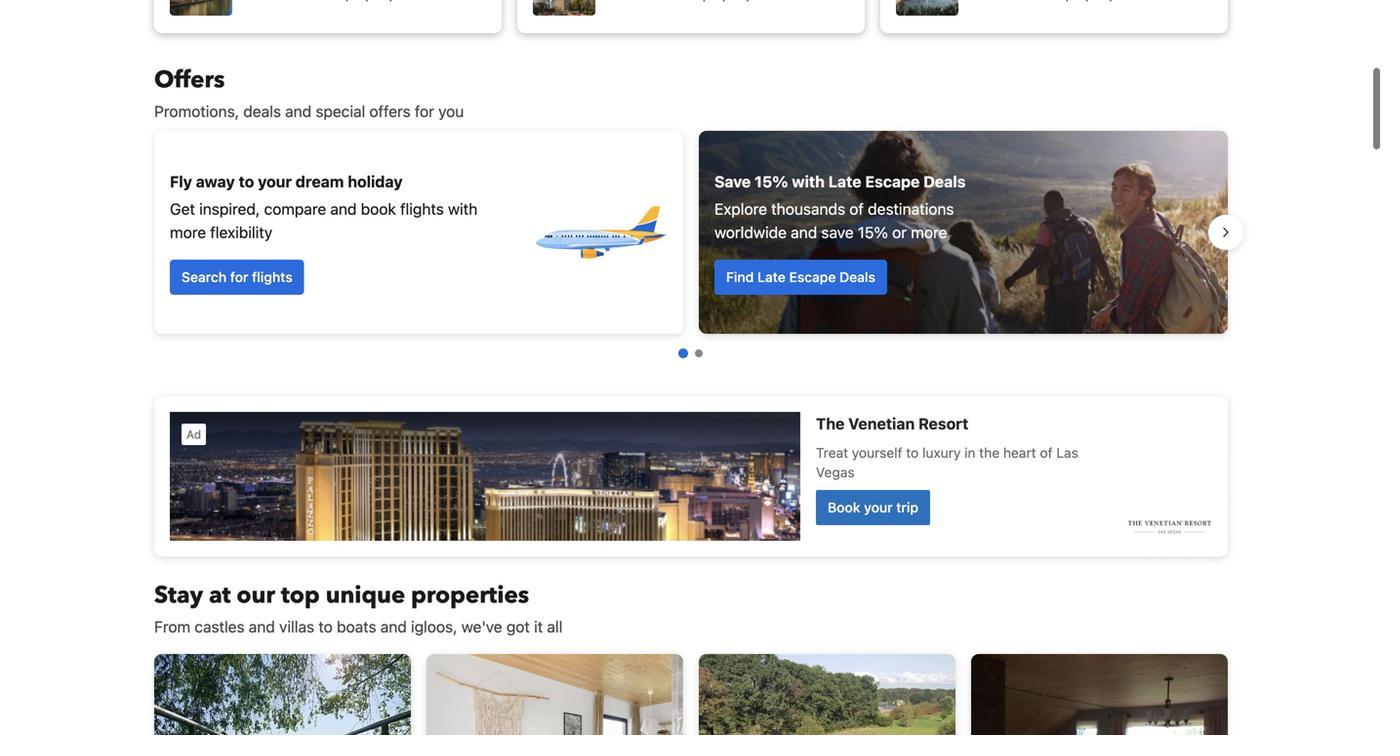 Task type: locate. For each thing, give the bounding box(es) containing it.
to left your
[[239, 172, 254, 191]]

flights inside search for flights link
[[252, 269, 293, 285]]

flights inside the fly away to your dream holiday get inspired, compare and book flights with more flexibility
[[400, 200, 444, 218]]

more
[[170, 223, 206, 242], [911, 223, 947, 242]]

for right search
[[230, 269, 248, 285]]

1 horizontal spatial with
[[792, 172, 825, 191]]

offers
[[369, 102, 411, 121]]

1 vertical spatial for
[[230, 269, 248, 285]]

1 vertical spatial to
[[319, 618, 333, 636]]

to right villas
[[319, 618, 333, 636]]

or
[[893, 223, 907, 242]]

and left book
[[330, 200, 357, 218]]

from
[[154, 618, 191, 636]]

inspired,
[[199, 200, 260, 218]]

late inside save 15% with late escape deals explore thousands of destinations worldwide and save 15% or more
[[829, 172, 862, 191]]

save 15% with late escape deals explore thousands of destinations worldwide and save 15% or more
[[715, 172, 966, 242]]

0 vertical spatial deals
[[924, 172, 966, 191]]

1 horizontal spatial 15%
[[858, 223, 888, 242]]

to inside the fly away to your dream holiday get inspired, compare and book flights with more flexibility
[[239, 172, 254, 191]]

boats
[[337, 618, 376, 636]]

flights down flexibility
[[252, 269, 293, 285]]

1 horizontal spatial escape
[[865, 172, 920, 191]]

for inside offers promotions, deals and special offers for you
[[415, 102, 434, 121]]

0 vertical spatial flights
[[400, 200, 444, 218]]

0 vertical spatial escape
[[865, 172, 920, 191]]

with
[[792, 172, 825, 191], [448, 200, 478, 218]]

15% right save
[[755, 172, 788, 191]]

15% left or at the top of page
[[858, 223, 888, 242]]

1 horizontal spatial deals
[[924, 172, 966, 191]]

save
[[715, 172, 751, 191]]

find late escape deals link
[[715, 260, 888, 295]]

for
[[415, 102, 434, 121], [230, 269, 248, 285]]

for left you
[[415, 102, 434, 121]]

late
[[829, 172, 862, 191], [758, 269, 786, 285]]

1 horizontal spatial to
[[319, 618, 333, 636]]

offers promotions, deals and special offers for you
[[154, 64, 464, 121]]

escape up destinations
[[865, 172, 920, 191]]

1 more from the left
[[170, 223, 206, 242]]

0 vertical spatial for
[[415, 102, 434, 121]]

1 vertical spatial deals
[[840, 269, 876, 285]]

region
[[139, 123, 1244, 342]]

fly
[[170, 172, 192, 191]]

and down thousands
[[791, 223, 817, 242]]

got
[[507, 618, 530, 636]]

find
[[726, 269, 754, 285]]

offers
[[154, 64, 225, 96]]

0 horizontal spatial flights
[[252, 269, 293, 285]]

with right book
[[448, 200, 478, 218]]

and right boats
[[381, 618, 407, 636]]

to
[[239, 172, 254, 191], [319, 618, 333, 636]]

0 vertical spatial 15%
[[755, 172, 788, 191]]

late right find
[[758, 269, 786, 285]]

flights
[[400, 200, 444, 218], [252, 269, 293, 285]]

0 vertical spatial to
[[239, 172, 254, 191]]

holiday
[[348, 172, 403, 191]]

escape down save at the right
[[789, 269, 836, 285]]

igloos,
[[411, 618, 458, 636]]

explore
[[715, 200, 767, 218]]

with up thousands
[[792, 172, 825, 191]]

search for flights
[[182, 269, 293, 285]]

and
[[285, 102, 312, 121], [330, 200, 357, 218], [791, 223, 817, 242], [249, 618, 275, 636], [381, 618, 407, 636]]

and inside the fly away to your dream holiday get inspired, compare and book flights with more flexibility
[[330, 200, 357, 218]]

deals
[[924, 172, 966, 191], [840, 269, 876, 285]]

1 horizontal spatial late
[[829, 172, 862, 191]]

promotions,
[[154, 102, 239, 121]]

0 horizontal spatial with
[[448, 200, 478, 218]]

late up of
[[829, 172, 862, 191]]

top
[[281, 579, 320, 612]]

progress bar
[[679, 349, 703, 358]]

flights right book
[[400, 200, 444, 218]]

more down get on the top left of the page
[[170, 223, 206, 242]]

get
[[170, 200, 195, 218]]

more right or at the top of page
[[911, 223, 947, 242]]

1 horizontal spatial more
[[911, 223, 947, 242]]

2 more from the left
[[911, 223, 947, 242]]

0 vertical spatial late
[[829, 172, 862, 191]]

special
[[316, 102, 365, 121]]

and right deals
[[285, 102, 312, 121]]

fly away to your dream holiday image
[[531, 164, 668, 301]]

save
[[822, 223, 854, 242]]

flexibility
[[210, 223, 273, 242]]

destinations
[[868, 200, 954, 218]]

1 vertical spatial 15%
[[858, 223, 888, 242]]

15%
[[755, 172, 788, 191], [858, 223, 888, 242]]

0 horizontal spatial for
[[230, 269, 248, 285]]

0 horizontal spatial more
[[170, 223, 206, 242]]

deals down save at the right
[[840, 269, 876, 285]]

main content
[[139, 64, 1244, 735]]

unique
[[326, 579, 405, 612]]

1 vertical spatial with
[[448, 200, 478, 218]]

1 horizontal spatial flights
[[400, 200, 444, 218]]

deals up destinations
[[924, 172, 966, 191]]

and down our
[[249, 618, 275, 636]]

1 horizontal spatial for
[[415, 102, 434, 121]]

1 vertical spatial escape
[[789, 269, 836, 285]]

castles
[[195, 618, 245, 636]]

escape
[[865, 172, 920, 191], [789, 269, 836, 285]]

dream
[[296, 172, 344, 191]]

for inside search for flights link
[[230, 269, 248, 285]]

search for flights link
[[170, 260, 304, 295]]

1 vertical spatial flights
[[252, 269, 293, 285]]

to inside stay at our top unique properties from castles and villas to boats and igloos, we've got it all
[[319, 618, 333, 636]]

0 horizontal spatial to
[[239, 172, 254, 191]]

your
[[258, 172, 292, 191]]

compare
[[264, 200, 326, 218]]

0 vertical spatial with
[[792, 172, 825, 191]]

0 horizontal spatial late
[[758, 269, 786, 285]]



Task type: describe. For each thing, give the bounding box(es) containing it.
at
[[209, 579, 231, 612]]

you
[[438, 102, 464, 121]]

stay at our top unique properties from castles and villas to boats and igloos, we've got it all
[[154, 579, 563, 636]]

worldwide
[[715, 223, 787, 242]]

with inside save 15% with late escape deals explore thousands of destinations worldwide and save 15% or more
[[792, 172, 825, 191]]

and inside save 15% with late escape deals explore thousands of destinations worldwide and save 15% or more
[[791, 223, 817, 242]]

more inside save 15% with late escape deals explore thousands of destinations worldwide and save 15% or more
[[911, 223, 947, 242]]

away
[[196, 172, 235, 191]]

thousands
[[772, 200, 846, 218]]

more inside the fly away to your dream holiday get inspired, compare and book flights with more flexibility
[[170, 223, 206, 242]]

1 vertical spatial late
[[758, 269, 786, 285]]

deals inside save 15% with late escape deals explore thousands of destinations worldwide and save 15% or more
[[924, 172, 966, 191]]

with inside the fly away to your dream holiday get inspired, compare and book flights with more flexibility
[[448, 200, 478, 218]]

advertisement region
[[154, 396, 1228, 557]]

find late escape deals
[[726, 269, 876, 285]]

it
[[534, 618, 543, 636]]

and inside offers promotions, deals and special offers for you
[[285, 102, 312, 121]]

escape inside save 15% with late escape deals explore thousands of destinations worldwide and save 15% or more
[[865, 172, 920, 191]]

group of friends hiking on a sunny day in the mountains image
[[699, 131, 1228, 334]]

deals
[[243, 102, 281, 121]]

0 horizontal spatial deals
[[840, 269, 876, 285]]

properties
[[411, 579, 529, 612]]

fly away to your dream holiday get inspired, compare and book flights with more flexibility
[[170, 172, 478, 242]]

of
[[850, 200, 864, 218]]

0 horizontal spatial escape
[[789, 269, 836, 285]]

main content containing offers
[[139, 64, 1244, 735]]

region containing fly away to your dream holiday
[[139, 123, 1244, 342]]

our
[[237, 579, 275, 612]]

all
[[547, 618, 563, 636]]

stay
[[154, 579, 203, 612]]

villas
[[279, 618, 314, 636]]

book
[[361, 200, 396, 218]]

we've
[[462, 618, 503, 636]]

search
[[182, 269, 227, 285]]

0 horizontal spatial 15%
[[755, 172, 788, 191]]



Task type: vqa. For each thing, say whether or not it's contained in the screenshot.
Activities
no



